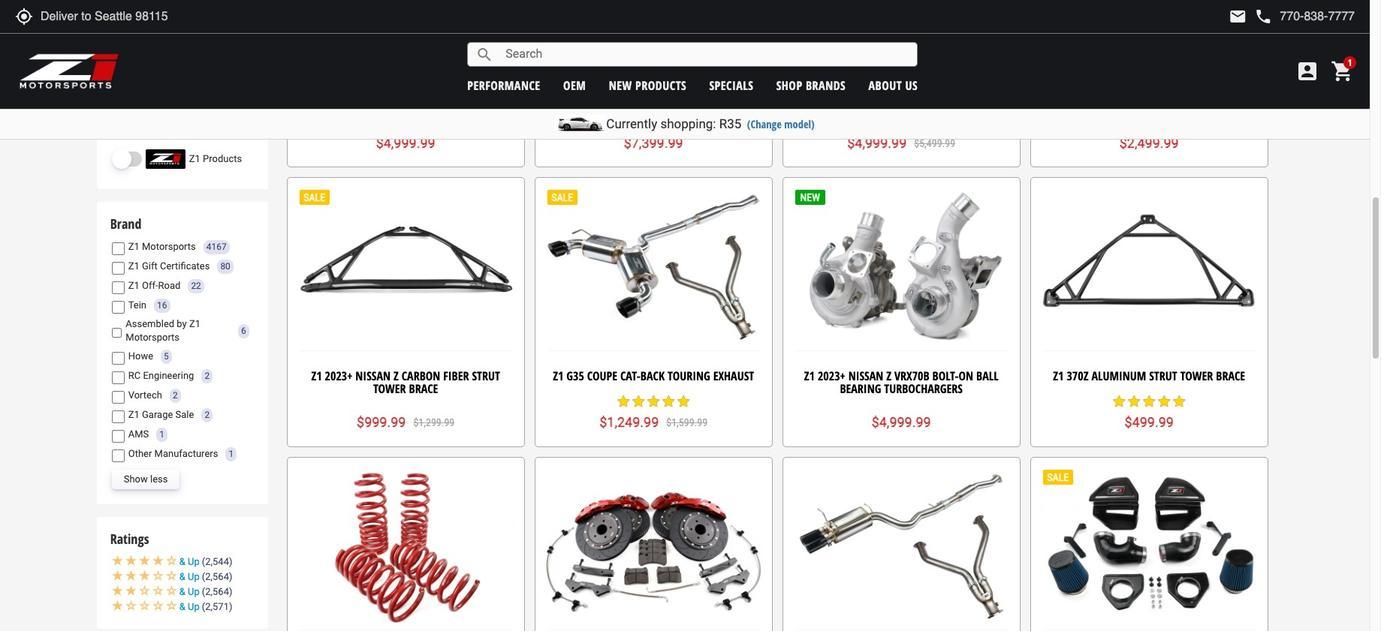 Task type: locate. For each thing, give the bounding box(es) containing it.
0 vertical spatial 2,564
[[205, 571, 229, 583]]

less
[[150, 474, 168, 485]]

nissan inside z1 2023+ nissan z vrx70b bolt-on ball bearing turbochargers
[[849, 368, 884, 384]]

1 horizontal spatial kit
[[946, 96, 961, 113]]

motorsports down assembled
[[126, 332, 180, 343]]

& inside z1 350z / g35 track big brake kit (front & rear)
[[1001, 96, 1008, 113]]

new products link
[[609, 77, 687, 94]]

$5,499.99
[[914, 137, 955, 149]]

1 horizontal spatial turbochargers
[[884, 381, 963, 398]]

show
[[124, 474, 148, 485]]

z1 g35 coupe cat-back touring exhaust
[[553, 368, 754, 384]]

1 vertical spatial 2,564
[[205, 586, 229, 598]]

on inside z1 q50 / q60 vrx70b bolt-on ball bearing turbochargers
[[428, 96, 442, 113]]

z1 products
[[189, 153, 242, 164]]

2 vertical spatial 2
[[205, 410, 210, 420]]

& up 2,564 down & up 2,544
[[179, 571, 229, 583]]

1 vertical spatial g35
[[567, 368, 584, 384]]

/ for g35
[[833, 96, 838, 113]]

turbochargers inside z1 2023+ nissan z vrx70b bolt-on ball bearing turbochargers
[[884, 381, 963, 398]]

ball inside z1 q50 / q60 vrx70b bolt-on ball bearing turbochargers
[[445, 96, 468, 113]]

/ right 350z
[[833, 96, 838, 113]]

turbochargers inside z1 q50 / q60 vrx70b bolt-on ball bearing turbochargers
[[366, 110, 445, 126]]

0 horizontal spatial tower
[[373, 381, 406, 398]]

z1 for z1 garage sale
[[128, 409, 140, 421]]

1 vertical spatial vrx70b
[[895, 368, 930, 384]]

2023+ for z1 2023+ nissan z carbon fiber strut tower brace
[[325, 368, 353, 384]]

370z down oem "link"
[[578, 96, 600, 113]]

carbon
[[402, 368, 440, 384]]

rc
[[128, 370, 141, 382]]

1 vertical spatial 370z
[[1067, 368, 1089, 384]]

0 horizontal spatial ball
[[445, 96, 468, 113]]

vrx70b inside z1 2023+ nissan z vrx70b bolt-on ball bearing turbochargers
[[895, 368, 930, 384]]

0 vertical spatial bolt-
[[401, 96, 428, 113]]

z1 for z1 g35 coupe cat-back touring exhaust
[[553, 368, 564, 384]]

/ inside z1 350z / g35 track big brake kit (front & rear)
[[833, 96, 838, 113]]

0 horizontal spatial 1
[[159, 429, 164, 440]]

z1 off-road
[[128, 280, 181, 291]]

$4,999.99 down z1 2023+ nissan z vrx70b bolt-on ball bearing turbochargers
[[872, 415, 931, 431]]

z for vrx70b
[[886, 368, 892, 384]]

z1 for z1 q50 / q60 vrx70b bolt-on ball bearing turbochargers
[[300, 96, 310, 113]]

shopping:
[[661, 116, 716, 131]]

1 down z1 garage sale
[[159, 429, 164, 440]]

1 horizontal spatial strut
[[1149, 368, 1177, 384]]

$4,999.99 for z1 2023+ nissan z vrx70b bolt-on ball bearing turbochargers
[[872, 415, 931, 431]]

1 for ams
[[159, 429, 164, 440]]

bolt- inside z1 2023+ nissan z vrx70b bolt-on ball bearing turbochargers
[[933, 368, 959, 384]]

1 2023+ from the left
[[325, 368, 353, 384]]

2 z from the left
[[886, 368, 892, 384]]

z1 370z aluminum strut tower brace
[[1053, 368, 1245, 384]]

up left 2,571
[[188, 601, 200, 613]]

model)
[[784, 117, 815, 131]]

0 horizontal spatial 2023+
[[325, 368, 353, 384]]

currently
[[606, 116, 657, 131]]

0 horizontal spatial nissan
[[356, 368, 391, 384]]

up down & up 2,544
[[188, 571, 200, 583]]

1 vertical spatial bearing
[[840, 381, 881, 398]]

z1 350z / g35 track big brake kit (front & rear)
[[795, 96, 1008, 126]]

0 horizontal spatial z
[[393, 368, 399, 384]]

0 horizontal spatial strut
[[472, 368, 500, 384]]

1 strut from the left
[[472, 368, 500, 384]]

370z
[[578, 96, 600, 113], [1067, 368, 1089, 384]]

/ left q60
[[334, 96, 339, 113]]

& right (front
[[1001, 96, 1008, 113]]

2023+ inside z1 2023+ nissan z carbon fiber strut tower brace
[[325, 368, 353, 384]]

$4,999.99 for z1 q50 / q60 vrx70b bolt-on ball bearing turbochargers
[[376, 135, 435, 151]]

vrx70b for q60
[[364, 96, 399, 113]]

1 horizontal spatial tower
[[1180, 368, 1213, 384]]

$999.99
[[357, 415, 406, 430]]

2
[[205, 371, 210, 381], [173, 390, 178, 401], [205, 410, 210, 420]]

shop
[[776, 77, 803, 94]]

1 horizontal spatial /
[[833, 96, 838, 113]]

2023+ inside z1 2023+ nissan z vrx70b bolt-on ball bearing turbochargers
[[818, 368, 846, 384]]

shopping_cart link
[[1327, 59, 1355, 83]]

0 vertical spatial motorsports
[[142, 241, 196, 252]]

5
[[164, 351, 169, 362]]

0 horizontal spatial vrx70b
[[364, 96, 399, 113]]

kit inside z1 350z / g35 track big brake kit (front & rear)
[[946, 96, 961, 113]]

strut
[[472, 368, 500, 384], [1149, 368, 1177, 384]]

4167
[[206, 242, 227, 252]]

1 horizontal spatial nissan
[[849, 368, 884, 384]]

9 star from the left
[[1157, 394, 1172, 409]]

2 kit from the left
[[946, 96, 961, 113]]

1 right manufacturers
[[229, 449, 234, 459]]

nissan for brace
[[356, 368, 391, 384]]

Search search field
[[494, 43, 917, 66]]

up left 2,544
[[188, 556, 200, 568]]

1 & up 2,564 from the top
[[179, 571, 229, 583]]

0 horizontal spatial g35
[[567, 368, 584, 384]]

2 for engineering
[[205, 371, 210, 381]]

vrx70b inside z1 q50 / q60 vrx70b bolt-on ball bearing turbochargers
[[364, 96, 399, 113]]

2 star from the left
[[631, 394, 646, 409]]

2 for garage
[[205, 410, 210, 420]]

370z for aluminum
[[1067, 368, 1089, 384]]

z1 inside z1 2023+ nissan z vrx70b bolt-on ball bearing turbochargers
[[804, 368, 815, 384]]

0 vertical spatial bearing
[[471, 96, 512, 113]]

brace inside z1 2023+ nissan z carbon fiber strut tower brace
[[409, 381, 438, 398]]

10 star from the left
[[1172, 394, 1187, 409]]

1 horizontal spatial 370z
[[1067, 368, 1089, 384]]

rear)
[[888, 110, 915, 126]]

g35
[[841, 96, 859, 113], [567, 368, 584, 384]]

1
[[159, 429, 164, 440], [229, 449, 234, 459]]

370z left aluminum
[[1067, 368, 1089, 384]]

ball for z1 2023+ nissan z vrx70b bolt-on ball bearing turbochargers
[[976, 368, 999, 384]]

nissan inside z1 2023+ nissan z carbon fiber strut tower brace
[[356, 368, 391, 384]]

bearing inside z1 2023+ nissan z vrx70b bolt-on ball bearing turbochargers
[[840, 381, 881, 398]]

z1 inside z1 q50 / q60 vrx70b bolt-on ball bearing turbochargers
[[300, 96, 310, 113]]

z1 for z1 motorsports
[[128, 241, 140, 252]]

up
[[188, 556, 200, 568], [188, 571, 200, 583], [188, 586, 200, 598], [188, 601, 200, 613]]

ratings
[[110, 530, 149, 548]]

1 vertical spatial bolt-
[[933, 368, 959, 384]]

g35 left track
[[841, 96, 859, 113]]

z inside z1 2023+ nissan z vrx70b bolt-on ball bearing turbochargers
[[886, 368, 892, 384]]

2023+ for z1 2023+ nissan z vrx70b bolt-on ball bearing turbochargers
[[818, 368, 846, 384]]

(change model) link
[[747, 117, 815, 131]]

manufacturers
[[154, 448, 218, 460]]

(front
[[964, 96, 998, 113]]

assembled by z1 motorsports
[[126, 318, 201, 343]]

$4,999.99 down rear)
[[847, 135, 907, 151]]

ball inside z1 2023+ nissan z vrx70b bolt-on ball bearing turbochargers
[[976, 368, 999, 384]]

motorsports up z1 gift certificates
[[142, 241, 196, 252]]

z1 for z1 performance
[[110, 123, 122, 141]]

$4,999.99 $5,499.99
[[847, 135, 955, 151]]

0 vertical spatial g35
[[841, 96, 859, 113]]

0 horizontal spatial bearing
[[471, 96, 512, 113]]

0 horizontal spatial turbochargers
[[366, 110, 445, 126]]

1 horizontal spatial g35
[[841, 96, 859, 113]]

0 horizontal spatial /
[[334, 96, 339, 113]]

0 horizontal spatial bolt-
[[401, 96, 428, 113]]

0 vertical spatial ball
[[445, 96, 468, 113]]

0 horizontal spatial brace
[[409, 381, 438, 398]]

6 star from the left
[[1112, 394, 1127, 409]]

kit down specials
[[728, 96, 743, 113]]

2 right sale at the left bottom of page
[[205, 410, 210, 420]]

up up & up 2,571
[[188, 586, 200, 598]]

2 nissan from the left
[[849, 368, 884, 384]]

& up & up 2,571
[[179, 586, 185, 598]]

z1 for z1 2023+ nissan z carbon fiber strut tower brace
[[311, 368, 322, 384]]

0 vertical spatial & up 2,564
[[179, 571, 229, 583]]

3 star from the left
[[646, 394, 661, 409]]

5 star from the left
[[676, 394, 691, 409]]

bolt- inside z1 q50 / q60 vrx70b bolt-on ball bearing turbochargers
[[401, 96, 428, 113]]

2 horizontal spatial turbochargers
[[1164, 96, 1243, 113]]

1 vertical spatial motorsports
[[126, 332, 180, 343]]

&
[[1001, 96, 1008, 113], [179, 556, 185, 568], [179, 571, 185, 583], [179, 586, 185, 598], [179, 601, 185, 613]]

z1 for z1 370z aluminum strut tower brace
[[1053, 368, 1064, 384]]

2,564
[[205, 571, 229, 583], [205, 586, 229, 598]]

1 / from the left
[[334, 96, 339, 113]]

on inside z1 2023+ nissan z vrx70b bolt-on ball bearing turbochargers
[[959, 368, 974, 384]]

z1 inside z1 350z / g35 track big brake kit (front & rear)
[[795, 96, 805, 113]]

z1 for z1 370z complete supercharger kit
[[564, 96, 575, 113]]

z1 motorsports
[[128, 241, 196, 252]]

other manufacturers
[[128, 448, 218, 460]]

1 z from the left
[[393, 368, 399, 384]]

touring
[[668, 368, 710, 384]]

/ inside z1 q50 / q60 vrx70b bolt-on ball bearing turbochargers
[[334, 96, 339, 113]]

z1 gift certificates
[[128, 261, 210, 272]]

ball
[[445, 96, 468, 113], [976, 368, 999, 384]]

1 vertical spatial 1
[[229, 449, 234, 459]]

3 up from the top
[[188, 586, 200, 598]]

turbochargers
[[1164, 96, 1243, 113], [366, 110, 445, 126], [884, 381, 963, 398]]

2023+
[[325, 368, 353, 384], [818, 368, 846, 384]]

0 vertical spatial 2
[[205, 371, 210, 381]]

us
[[906, 77, 918, 94]]

1 horizontal spatial z
[[886, 368, 892, 384]]

gift
[[142, 261, 158, 272]]

z1 for z1 off-road
[[128, 280, 140, 291]]

& up 2,564 up & up 2,571
[[179, 586, 229, 598]]

by
[[177, 318, 187, 330]]

supercharger
[[654, 96, 725, 113]]

/
[[334, 96, 339, 113], [833, 96, 838, 113]]

z inside z1 2023+ nissan z carbon fiber strut tower brace
[[393, 368, 399, 384]]

star star star star star $1,249.99 $1,599.99
[[600, 394, 708, 430]]

2 right engineering
[[205, 371, 210, 381]]

80
[[220, 261, 230, 272]]

bearing for z1 2023+ nissan z vrx70b bolt-on ball bearing turbochargers
[[840, 381, 881, 398]]

0 horizontal spatial kit
[[728, 96, 743, 113]]

bearing inside z1 q50 / q60 vrx70b bolt-on ball bearing turbochargers
[[471, 96, 512, 113]]

motorsports
[[142, 241, 196, 252], [126, 332, 180, 343]]

1 2,564 from the top
[[205, 571, 229, 583]]

1 horizontal spatial bolt-
[[933, 368, 959, 384]]

1 horizontal spatial 2023+
[[818, 368, 846, 384]]

1 horizontal spatial vrx70b
[[895, 368, 930, 384]]

bolt- for q60
[[401, 96, 428, 113]]

2 & up 2,564 from the top
[[179, 586, 229, 598]]

road
[[158, 280, 181, 291]]

z1 motorsports logo image
[[19, 53, 120, 90]]

2 / from the left
[[833, 96, 838, 113]]

2 2023+ from the left
[[818, 368, 846, 384]]

motorsports inside the assembled by z1 motorsports
[[126, 332, 180, 343]]

g35 left coupe
[[567, 368, 584, 384]]

2 down engineering
[[173, 390, 178, 401]]

strut up star star star star star $499.99
[[1149, 368, 1177, 384]]

nissan for bearing
[[849, 368, 884, 384]]

0 vertical spatial 370z
[[578, 96, 600, 113]]

1 nissan from the left
[[356, 368, 391, 384]]

bearing
[[471, 96, 512, 113], [840, 381, 881, 398]]

z1 inside z1 2023+ nissan z carbon fiber strut tower brace
[[311, 368, 322, 384]]

None checkbox
[[112, 0, 124, 7], [112, 242, 124, 255], [112, 262, 124, 275], [112, 281, 124, 294], [112, 327, 122, 339], [112, 352, 124, 365], [112, 372, 124, 384], [112, 411, 124, 423], [112, 430, 124, 443], [112, 0, 124, 7], [112, 242, 124, 255], [112, 262, 124, 275], [112, 281, 124, 294], [112, 327, 122, 339], [112, 352, 124, 365], [112, 372, 124, 384], [112, 411, 124, 423], [112, 430, 124, 443]]

z1 inside the assembled by z1 motorsports
[[189, 318, 201, 330]]

kit right brake
[[946, 96, 961, 113]]

1 horizontal spatial 1
[[229, 449, 234, 459]]

1 horizontal spatial on
[[959, 368, 974, 384]]

mail phone
[[1229, 8, 1273, 26]]

0 vertical spatial vrx70b
[[364, 96, 399, 113]]

tower up star star star star star $499.99
[[1180, 368, 1213, 384]]

oem
[[563, 77, 586, 94]]

z1 for z1 300zx (z32) vgx800 turbochargers
[[1056, 96, 1066, 113]]

engineering
[[143, 370, 194, 382]]

turbochargers for z1 2023+ nissan z vrx70b bolt-on ball bearing turbochargers
[[884, 381, 963, 398]]

None checkbox
[[112, 18, 124, 31], [112, 41, 124, 54], [112, 301, 124, 314], [112, 391, 124, 404], [112, 450, 124, 463], [112, 18, 124, 31], [112, 41, 124, 54], [112, 301, 124, 314], [112, 391, 124, 404], [112, 450, 124, 463]]

z1 for z1 350z / g35 track big brake kit (front & rear)
[[795, 96, 805, 113]]

1 vertical spatial on
[[959, 368, 974, 384]]

about us
[[869, 77, 918, 94]]

0 vertical spatial on
[[428, 96, 442, 113]]

$4,999.99 down z1 q50 / q60 vrx70b bolt-on ball bearing turbochargers
[[376, 135, 435, 151]]

star star star star star $499.99
[[1112, 394, 1187, 431]]

2,564 up 2,571
[[205, 586, 229, 598]]

bolt-
[[401, 96, 428, 113], [933, 368, 959, 384]]

1 horizontal spatial ball
[[976, 368, 999, 384]]

1 vertical spatial ball
[[976, 368, 999, 384]]

0 horizontal spatial 370z
[[578, 96, 600, 113]]

1 vertical spatial & up 2,564
[[179, 586, 229, 598]]

account_box
[[1296, 59, 1320, 83]]

strut right fiber
[[472, 368, 500, 384]]

vgx800
[[1127, 96, 1162, 113]]

tower up $999.99
[[373, 381, 406, 398]]

0 vertical spatial 1
[[159, 429, 164, 440]]

sale
[[175, 409, 194, 421]]

z1 q50 / q60 vrx70b bolt-on ball bearing turbochargers
[[300, 96, 512, 126]]

2,564 down 2,544
[[205, 571, 229, 583]]

& left 2,544
[[179, 556, 185, 568]]

1 horizontal spatial bearing
[[840, 381, 881, 398]]

z1
[[300, 96, 310, 113], [564, 96, 575, 113], [795, 96, 805, 113], [1056, 96, 1066, 113], [110, 123, 122, 141], [189, 153, 200, 164], [128, 241, 140, 252], [128, 261, 140, 272], [128, 280, 140, 291], [189, 318, 201, 330], [311, 368, 322, 384], [553, 368, 564, 384], [804, 368, 815, 384], [1053, 368, 1064, 384], [128, 409, 140, 421]]

0 horizontal spatial on
[[428, 96, 442, 113]]



Task type: describe. For each thing, give the bounding box(es) containing it.
z1 370z complete supercharger kit
[[564, 96, 743, 113]]

exhaust
[[713, 368, 754, 384]]

(change
[[747, 117, 782, 131]]

& up 2,571
[[179, 601, 229, 613]]

6
[[241, 326, 246, 336]]

1 vertical spatial 2
[[173, 390, 178, 401]]

nissan 370z z34 2009 2010 2011 2012 2013 2014 2015 2016 2017 2018 2019 3.7l vq37vhr vhr nismo z1 motorsports image
[[128, 13, 188, 33]]

z1 2023+ nissan z carbon fiber strut tower brace
[[311, 368, 500, 398]]

4 star from the left
[[661, 394, 676, 409]]

1 up from the top
[[188, 556, 200, 568]]

$499.99
[[1125, 415, 1174, 431]]

z1 2023+ nissan z vrx70b bolt-on ball bearing turbochargers
[[804, 368, 999, 398]]

1 for other manufacturers
[[229, 449, 234, 459]]

1 kit from the left
[[728, 96, 743, 113]]

2 strut from the left
[[1149, 368, 1177, 384]]

q60
[[342, 96, 361, 113]]

16
[[157, 300, 167, 311]]

new products
[[609, 77, 687, 94]]

q50
[[313, 96, 331, 113]]

tower inside z1 2023+ nissan z carbon fiber strut tower brace
[[373, 381, 406, 398]]

350z
[[808, 96, 830, 113]]

2 2,564 from the top
[[205, 586, 229, 598]]

cat-
[[620, 368, 641, 384]]

oem link
[[563, 77, 586, 94]]

370z for complete
[[578, 96, 600, 113]]

certificates
[[160, 261, 210, 272]]

fiber
[[443, 368, 469, 384]]

z1 for z1 gift certificates
[[128, 261, 140, 272]]

& left 2,571
[[179, 601, 185, 613]]

show less
[[124, 474, 168, 485]]

products
[[203, 153, 242, 164]]

& up 2,544
[[179, 556, 229, 568]]

coupe
[[587, 368, 617, 384]]

z1 performance
[[110, 123, 193, 141]]

z1 for z1 products
[[189, 153, 200, 164]]

7 star from the left
[[1127, 394, 1142, 409]]

garage
[[142, 409, 173, 421]]

nissan 350z z33 2003 2004 2005 2006 2007 2008 2009 vq35de 3.5l revup rev up vq35hr nismo z1 motorsports image
[[128, 0, 188, 9]]

shopping_cart
[[1331, 59, 1355, 83]]

other
[[128, 448, 152, 460]]

specials link
[[709, 77, 754, 94]]

brand
[[110, 215, 141, 233]]

2,571
[[205, 601, 229, 613]]

aluminum
[[1092, 368, 1146, 384]]

big
[[894, 96, 910, 113]]

track
[[862, 96, 891, 113]]

/ for q60
[[334, 96, 339, 113]]

bolt- for z
[[933, 368, 959, 384]]

performance
[[467, 77, 540, 94]]

about us link
[[869, 77, 918, 94]]

account_box link
[[1292, 59, 1323, 83]]

z for carbon
[[393, 368, 399, 384]]

howe
[[128, 351, 153, 362]]

performance link
[[467, 77, 540, 94]]

complete
[[603, 96, 651, 113]]

ball for z1 q50 / q60 vrx70b bolt-on ball bearing turbochargers
[[445, 96, 468, 113]]

$2,499.99
[[1120, 135, 1179, 151]]

mail link
[[1229, 8, 1247, 26]]

2 up from the top
[[188, 571, 200, 583]]

specials
[[709, 77, 754, 94]]

search
[[476, 45, 494, 63]]

$1,299.99
[[413, 417, 455, 429]]

$1,599.99
[[666, 417, 708, 429]]

tein
[[128, 300, 146, 311]]

z1 for z1 2023+ nissan z vrx70b bolt-on ball bearing turbochargers
[[804, 368, 815, 384]]

g35 inside z1 350z / g35 track big brake kit (front & rear)
[[841, 96, 859, 113]]

products
[[636, 77, 687, 94]]

my_location
[[15, 8, 33, 26]]

$7,399.99
[[624, 135, 683, 151]]

mail
[[1229, 8, 1247, 26]]

currently shopping: r35 (change model)
[[606, 116, 815, 131]]

1 horizontal spatial brace
[[1216, 368, 1245, 384]]

300zx
[[1069, 96, 1097, 113]]

turbochargers for z1 q50 / q60 vrx70b bolt-on ball bearing turbochargers
[[366, 110, 445, 126]]

on for z1 q50 / q60 vrx70b bolt-on ball bearing turbochargers
[[428, 96, 442, 113]]

$999.99 $1,299.99
[[357, 415, 455, 430]]

assembled
[[126, 318, 174, 330]]

shop brands
[[776, 77, 846, 94]]

about
[[869, 77, 902, 94]]

ams
[[128, 429, 149, 440]]

on for z1 2023+ nissan z vrx70b bolt-on ball bearing turbochargers
[[959, 368, 974, 384]]

& down & up 2,544
[[179, 571, 185, 583]]

back
[[641, 368, 665, 384]]

bearing for z1 q50 / q60 vrx70b bolt-on ball bearing turbochargers
[[471, 96, 512, 113]]

8 star from the left
[[1142, 394, 1157, 409]]

vortech
[[128, 390, 162, 401]]

shop brands link
[[776, 77, 846, 94]]

vrx70b for z
[[895, 368, 930, 384]]

r35
[[719, 116, 742, 131]]

(z32)
[[1100, 96, 1124, 113]]

brake
[[913, 96, 943, 113]]

z1 300zx (z32) vgx800 turbochargers
[[1056, 96, 1243, 113]]

2,544
[[205, 556, 229, 568]]

22
[[191, 281, 201, 291]]

brands
[[806, 77, 846, 94]]

1 star from the left
[[616, 394, 631, 409]]

4 up from the top
[[188, 601, 200, 613]]

$1,249.99
[[600, 415, 659, 430]]

show less button
[[112, 470, 180, 490]]

strut inside z1 2023+ nissan z carbon fiber strut tower brace
[[472, 368, 500, 384]]



Task type: vqa. For each thing, say whether or not it's contained in the screenshot.


